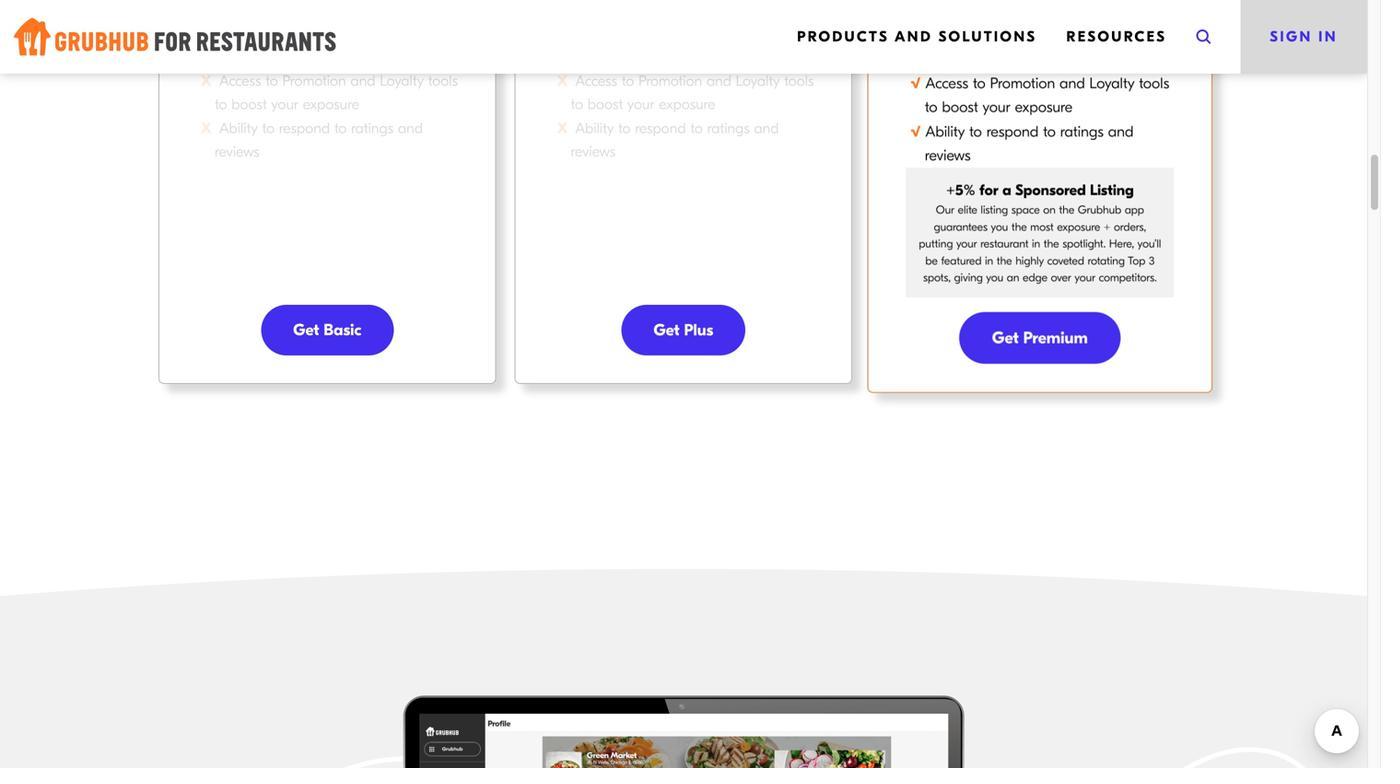 Task type: vqa. For each thing, say whether or not it's contained in the screenshot.
frequency.*
no



Task type: describe. For each thing, give the bounding box(es) containing it.
ability inside access to grubhub+ diners – our most dedicated, high-frequency customers access to promotion and loyalty tools to boost your exposure ability to respond to ratings and reviews
[[926, 122, 965, 139]]

competitors.
[[1098, 269, 1156, 282]]

solutions
[[938, 28, 1037, 45]]

here,
[[1109, 235, 1133, 248]]

3
[[1148, 252, 1154, 265]]

frequency
[[1065, 26, 1128, 43]]

1 horizontal spatial boost
[[588, 96, 623, 113]]

0 vertical spatial you
[[991, 219, 1008, 232]]

elite
[[958, 202, 978, 215]]

and inside products and solutions link
[[895, 28, 932, 45]]

over
[[1051, 269, 1071, 282]]

+5%
[[947, 180, 976, 197]]

get premium
[[992, 326, 1087, 345]]

grubhub for restaurants homepage image
[[14, 18, 336, 56]]

orders,
[[1113, 219, 1145, 232]]

diners
[[1061, 2, 1099, 19]]

1 vertical spatial you
[[986, 269, 1004, 282]]

0 horizontal spatial reviews
[[215, 143, 259, 160]]

on
[[1043, 202, 1055, 215]]

grubhub
[[1077, 202, 1121, 215]]

products
[[797, 28, 889, 45]]

tools inside access to grubhub+ diners – our most dedicated, high-frequency customers access to promotion and loyalty tools to boost your exposure ability to respond to ratings and reviews
[[1138, 74, 1168, 91]]

0 horizontal spatial boost
[[231, 96, 267, 113]]

coveted
[[1047, 252, 1084, 265]]

featured
[[942, 252, 982, 265]]

edge
[[1023, 269, 1047, 282]]

the up coveted at the top right of the page
[[1043, 235, 1059, 248]]

basic
[[324, 321, 361, 340]]

dedicated,
[[961, 26, 1028, 43]]

high-
[[1032, 26, 1065, 43]]

menu bar containing products and solutions
[[782, 0, 1367, 74]]

0 horizontal spatial promotion
[[282, 73, 346, 90]]

resources
[[1066, 28, 1167, 45]]

+5% for a sponsored listing our elite listing space on the grubhub app guarantees you the most exposure + orders, putting your restaurant in the spotlight. here, you'll be featured in the highly coveted rotating top 3 spots, giving you an edge over your competitors.
[[920, 180, 1160, 282]]

get for get basic
[[293, 321, 319, 340]]

1 horizontal spatial promotion
[[639, 73, 702, 90]]

1 horizontal spatial ratings
[[707, 120, 750, 137]]

2 horizontal spatial in
[[1319, 28, 1338, 45]]

the down restaurant in the right top of the page
[[997, 252, 1012, 265]]

top
[[1127, 252, 1144, 265]]

0 horizontal spatial ability
[[219, 120, 258, 137]]

spots,
[[924, 269, 951, 282]]

–
[[1104, 2, 1115, 19]]

listing
[[1089, 180, 1133, 197]]

premium
[[1023, 326, 1087, 345]]

1 horizontal spatial in
[[1032, 235, 1040, 248]]

1 access to promotion and loyalty tools to boost your exposure ability to respond to ratings and reviews from the left
[[215, 73, 458, 160]]

0 horizontal spatial in
[[985, 252, 994, 265]]

most inside access to grubhub+ diners – our most dedicated, high-frequency customers access to promotion and loyalty tools to boost your exposure ability to respond to ratings and reviews
[[926, 26, 957, 43]]

be
[[926, 252, 938, 265]]

sign in link
[[1270, 28, 1338, 45]]

respond inside access to grubhub+ diners – our most dedicated, high-frequency customers access to promotion and loyalty tools to boost your exposure ability to respond to ratings and reviews
[[987, 122, 1038, 139]]

your inside access to grubhub+ diners – our most dedicated, high-frequency customers access to promotion and loyalty tools to boost your exposure ability to respond to ratings and reviews
[[983, 98, 1011, 115]]

1 horizontal spatial tools
[[784, 73, 814, 90]]

an
[[1007, 269, 1019, 282]]

ratings inside access to grubhub+ diners – our most dedicated, high-frequency customers access to promotion and loyalty tools to boost your exposure ability to respond to ratings and reviews
[[1060, 122, 1103, 139]]



Task type: locate. For each thing, give the bounding box(es) containing it.
1 horizontal spatial get
[[654, 321, 680, 340]]

sign in
[[1270, 28, 1338, 45]]

the right 'on'
[[1059, 202, 1074, 215]]

2 horizontal spatial ability
[[926, 122, 965, 139]]

sponsored
[[1015, 180, 1085, 197]]

boost inside access to grubhub+ diners – our most dedicated, high-frequency customers access to promotion and loyalty tools to boost your exposure ability to respond to ratings and reviews
[[943, 98, 979, 115]]

1 horizontal spatial most
[[1030, 219, 1053, 232]]

rotating
[[1087, 252, 1124, 265]]

0 horizontal spatial most
[[926, 26, 957, 43]]

boost
[[231, 96, 267, 113], [588, 96, 623, 113], [943, 98, 979, 115]]

1 horizontal spatial access to promotion and loyalty tools to boost your exposure ability to respond to ratings and reviews
[[571, 73, 814, 160]]

to
[[973, 2, 986, 19], [266, 73, 278, 90], [622, 73, 634, 90], [973, 74, 986, 91], [215, 96, 227, 113], [571, 96, 583, 113], [926, 98, 938, 115], [262, 120, 275, 137], [334, 120, 347, 137], [618, 120, 631, 137], [691, 120, 703, 137], [970, 122, 982, 139], [1043, 122, 1055, 139]]

products and solutions
[[797, 28, 1037, 45]]

the
[[1059, 202, 1074, 215], [1012, 219, 1027, 232], [1043, 235, 1059, 248], [997, 252, 1012, 265]]

you up restaurant in the right top of the page
[[991, 219, 1008, 232]]

restaurant
[[981, 235, 1029, 248]]

reviews
[[215, 143, 259, 160], [571, 143, 616, 160], [926, 146, 971, 163]]

1 horizontal spatial reviews
[[571, 143, 616, 160]]

plus
[[684, 321, 713, 340]]

get
[[293, 321, 319, 340], [654, 321, 680, 340], [992, 326, 1019, 345]]

0 horizontal spatial loyalty
[[380, 73, 424, 90]]

0 vertical spatial in
[[1319, 28, 1338, 45]]

our
[[1119, 2, 1140, 19]]

the down space
[[1012, 219, 1027, 232]]

loyalty inside access to grubhub+ diners – our most dedicated, high-frequency customers access to promotion and loyalty tools to boost your exposure ability to respond to ratings and reviews
[[1089, 74, 1134, 91]]

get left premium
[[992, 326, 1019, 345]]

giving
[[955, 269, 983, 282]]

2 horizontal spatial loyalty
[[1089, 74, 1134, 91]]

exposure inside access to grubhub+ diners – our most dedicated, high-frequency customers access to promotion and loyalty tools to boost your exposure ability to respond to ratings and reviews
[[1015, 98, 1072, 115]]

most
[[926, 26, 957, 43], [1030, 219, 1053, 232]]

+
[[1103, 219, 1110, 232]]

0 vertical spatial most
[[926, 26, 957, 43]]

your
[[271, 96, 298, 113], [627, 96, 655, 113], [983, 98, 1011, 115], [957, 235, 978, 248], [1074, 269, 1095, 282]]

2 horizontal spatial tools
[[1138, 74, 1168, 91]]

spotlight.
[[1062, 235, 1105, 248]]

most inside +5% for a sponsored listing our elite listing space on the grubhub app guarantees you the most exposure + orders, putting your restaurant in the spotlight. here, you'll be featured in the highly coveted rotating top 3 spots, giving you an edge over your competitors.
[[1030, 219, 1053, 232]]

ratings
[[351, 120, 394, 137], [707, 120, 750, 137], [1060, 122, 1103, 139]]

access
[[926, 2, 969, 19], [219, 73, 261, 90], [576, 73, 617, 90], [926, 74, 969, 91]]

space
[[1012, 202, 1040, 215]]

you
[[991, 219, 1008, 232], [986, 269, 1004, 282]]

products and solutions link
[[797, 6, 1037, 67]]

1 horizontal spatial loyalty
[[736, 73, 780, 90]]

menu bar
[[782, 0, 1367, 74]]

respond
[[279, 120, 330, 137], [635, 120, 686, 137], [987, 122, 1038, 139]]

tools
[[428, 73, 458, 90], [784, 73, 814, 90], [1138, 74, 1168, 91]]

get left plus
[[654, 321, 680, 340]]

a
[[1003, 180, 1011, 197]]

access to grubhub+ diners – our most dedicated, high-frequency customers access to promotion and loyalty tools to boost your exposure ability to respond to ratings and reviews
[[926, 2, 1168, 163]]

grubhub+
[[990, 2, 1057, 19]]

promotion inside access to grubhub+ diners – our most dedicated, high-frequency customers access to promotion and loyalty tools to boost your exposure ability to respond to ratings and reviews
[[990, 74, 1055, 91]]

exposure inside +5% for a sponsored listing our elite listing space on the grubhub app guarantees you the most exposure + orders, putting your restaurant in the spotlight. here, you'll be featured in the highly coveted rotating top 3 spots, giving you an edge over your competitors.
[[1057, 219, 1100, 232]]

exposure
[[303, 96, 359, 113], [659, 96, 716, 113], [1015, 98, 1072, 115], [1057, 219, 1100, 232]]

0 horizontal spatial respond
[[279, 120, 330, 137]]

get plus
[[654, 321, 713, 340]]

ability
[[219, 120, 258, 137], [576, 120, 614, 137], [926, 122, 965, 139]]

in
[[1319, 28, 1338, 45], [1032, 235, 1040, 248], [985, 252, 994, 265]]

for
[[980, 180, 999, 197]]

2 horizontal spatial get
[[992, 326, 1019, 345]]

in down restaurant in the right top of the page
[[985, 252, 994, 265]]

0 horizontal spatial access to promotion and loyalty tools to boost your exposure ability to respond to ratings and reviews
[[215, 73, 458, 160]]

get basic
[[293, 321, 361, 340]]

resources link
[[1066, 6, 1167, 67]]

customers
[[926, 50, 989, 67]]

in up highly
[[1032, 235, 1040, 248]]

0 horizontal spatial get
[[293, 321, 319, 340]]

2 horizontal spatial boost
[[943, 98, 979, 115]]

get left basic
[[293, 321, 319, 340]]

promotion
[[282, 73, 346, 90], [639, 73, 702, 90], [990, 74, 1055, 91]]

app
[[1124, 202, 1143, 215]]

1 horizontal spatial respond
[[635, 120, 686, 137]]

you'll
[[1137, 235, 1160, 248]]

2 access to promotion and loyalty tools to boost your exposure ability to respond to ratings and reviews from the left
[[571, 73, 814, 160]]

sign
[[1270, 28, 1313, 45]]

search get-stage.grubhub.com image
[[1196, 29, 1211, 44]]

and
[[895, 28, 932, 45], [350, 73, 375, 90], [707, 73, 732, 90], [1059, 74, 1085, 91], [398, 120, 423, 137], [754, 120, 779, 137], [1107, 122, 1133, 139]]

listing
[[981, 202, 1008, 215]]

you left the an on the right top
[[986, 269, 1004, 282]]

2 horizontal spatial reviews
[[926, 146, 971, 163]]

1 horizontal spatial ability
[[576, 120, 614, 137]]

most down 'on'
[[1030, 219, 1053, 232]]

2 horizontal spatial promotion
[[990, 74, 1055, 91]]

reviews inside access to grubhub+ diners – our most dedicated, high-frequency customers access to promotion and loyalty tools to boost your exposure ability to respond to ratings and reviews
[[926, 146, 971, 163]]

loyalty
[[380, 73, 424, 90], [736, 73, 780, 90], [1089, 74, 1134, 91]]

1 vertical spatial most
[[1030, 219, 1053, 232]]

2 horizontal spatial respond
[[987, 122, 1038, 139]]

putting
[[920, 235, 954, 248]]

guarantees
[[935, 219, 988, 232]]

most up the customers
[[926, 26, 957, 43]]

2 vertical spatial in
[[985, 252, 994, 265]]

0 horizontal spatial ratings
[[351, 120, 394, 137]]

highly
[[1016, 252, 1044, 265]]

in right sign
[[1319, 28, 1338, 45]]

access to promotion and loyalty tools to boost your exposure ability to respond to ratings and reviews
[[215, 73, 458, 160], [571, 73, 814, 160]]

2 horizontal spatial ratings
[[1060, 122, 1103, 139]]

our
[[937, 202, 955, 215]]

get for get plus
[[654, 321, 680, 340]]

1 vertical spatial in
[[1032, 235, 1040, 248]]

get for get premium
[[992, 326, 1019, 345]]

0 horizontal spatial tools
[[428, 73, 458, 90]]



